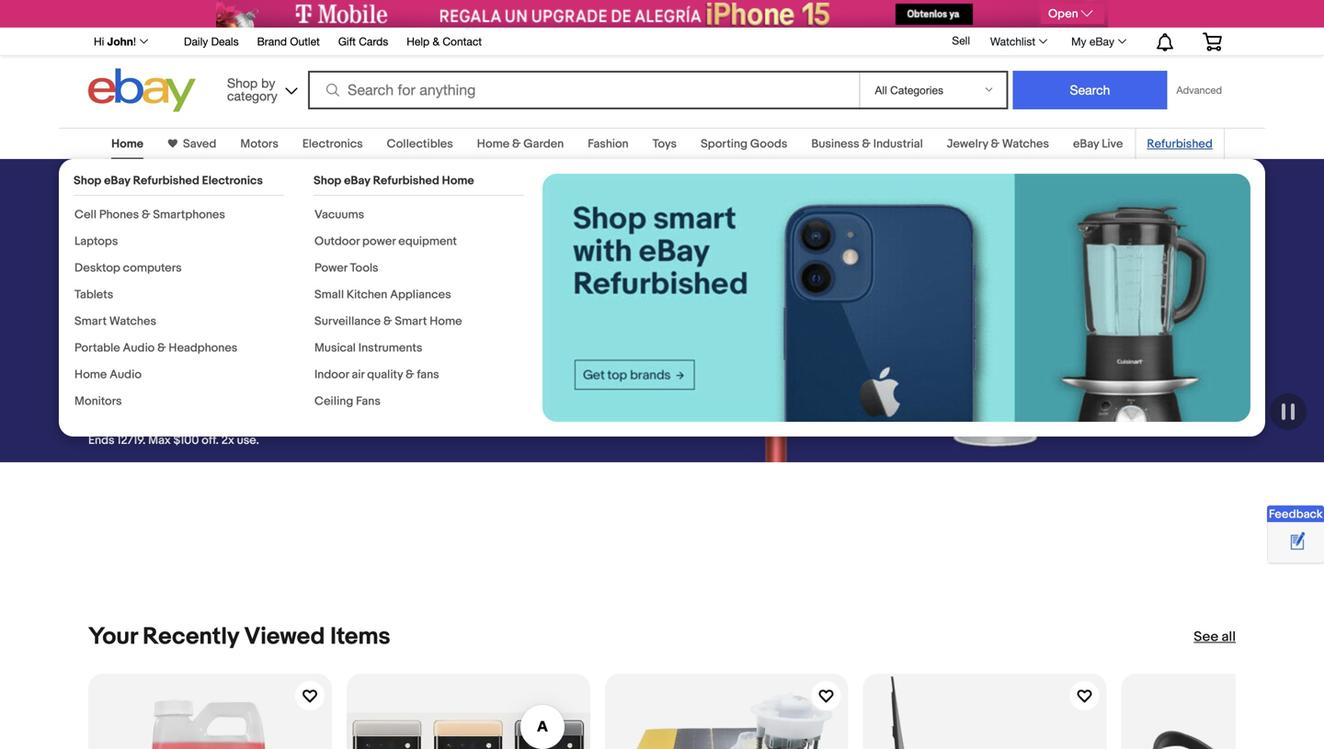 Task type: vqa. For each thing, say whether or not it's contained in the screenshot.
franklin9849 image
no



Task type: describe. For each thing, give the bounding box(es) containing it.
& right phones
[[142, 208, 150, 222]]

brand outlet link
[[257, 32, 320, 52]]

sporting goods
[[701, 137, 787, 151]]

by
[[261, 75, 275, 91]]

daily deals
[[184, 35, 239, 48]]

shop for shop by category
[[227, 75, 258, 91]]

max
[[148, 434, 171, 448]]

12/19.
[[117, 434, 146, 448]]

off.
[[202, 434, 219, 448]]

desktop computers link
[[74, 261, 182, 275]]

get
[[105, 384, 132, 403]]

tablets
[[74, 288, 113, 302]]

brand outlet
[[257, 35, 320, 48]]

ebay live link
[[1073, 137, 1123, 151]]

vacuums,
[[275, 310, 348, 330]]

and
[[159, 331, 187, 351]]

home down collectibles link
[[442, 174, 474, 188]]

live
[[1102, 137, 1123, 151]]

shop by category banner
[[84, 27, 1236, 117]]

john
[[107, 35, 133, 48]]

20%
[[231, 174, 306, 217]]

industrial
[[873, 137, 923, 151]]

ebay left live in the top of the page
[[1073, 137, 1099, 151]]

business & industrial
[[811, 137, 923, 151]]

your recently viewed items link
[[88, 623, 390, 651]]

saved
[[183, 137, 216, 151]]

holiday
[[132, 310, 187, 330]]

your shopping cart image
[[1202, 32, 1223, 51]]

surveillance & smart home
[[314, 314, 462, 329]]

laptops
[[74, 234, 118, 249]]

goods
[[750, 137, 787, 151]]

fans
[[356, 394, 381, 409]]

refurbished for shop ebay refurbished home
[[373, 174, 439, 188]]

smart inside shop ebay refurbished electronics element
[[74, 314, 107, 329]]

portable
[[74, 341, 120, 355]]

tablets link
[[74, 288, 113, 302]]

garden
[[523, 137, 564, 151]]

smart inside shop ebay refurbished home element
[[395, 314, 427, 329]]

surveillance
[[314, 314, 381, 329]]

monitors
[[74, 394, 122, 409]]

1 vertical spatial electronics
[[202, 174, 263, 188]]

saved link
[[178, 137, 216, 151]]

home audio
[[74, 368, 142, 382]]

& up instruments
[[383, 314, 392, 329]]

desktop
[[74, 261, 120, 275]]

power
[[362, 234, 396, 249]]

& right jewelry
[[991, 137, 1000, 151]]

appliances
[[390, 288, 451, 302]]

toys
[[652, 137, 677, 151]]

brand
[[257, 35, 287, 48]]

get the coupon
[[105, 384, 222, 403]]

shop for shop ebay refurbished electronics
[[74, 174, 101, 188]]

small
[[314, 288, 344, 302]]

your
[[88, 623, 137, 651]]

sporting goods link
[[701, 137, 787, 151]]

your recently viewed items
[[88, 623, 390, 651]]

account navigation
[[84, 27, 1236, 56]]

viewed
[[244, 623, 325, 651]]

musical instruments link
[[314, 341, 422, 355]]

shop ebay refurbished electronics
[[74, 174, 263, 188]]

cell
[[74, 208, 97, 222]]

help & contact link
[[407, 32, 482, 52]]

0 vertical spatial watches
[[1002, 137, 1049, 151]]

ebay for my ebay
[[1090, 35, 1114, 48]]

category
[[227, 88, 277, 103]]

cards
[[359, 35, 388, 48]]

cell phones & smartphones
[[74, 208, 225, 222]]

tools
[[350, 261, 378, 275]]

coupon
[[163, 384, 218, 403]]

all
[[1222, 629, 1236, 645]]

$100
[[173, 434, 199, 448]]

computers
[[123, 261, 182, 275]]

hi
[[94, 35, 104, 48]]

indoor air quality & fans link
[[314, 368, 439, 382]]

help
[[407, 35, 430, 48]]

vacuums link
[[314, 208, 364, 222]]

feedback
[[1269, 508, 1323, 522]]

enjoy
[[88, 310, 129, 330]]

shop ebay refurbished home
[[314, 174, 474, 188]]

sell
[[952, 34, 970, 47]]

an extra 20% off direct from dyson link
[[88, 174, 353, 303]]

phones
[[99, 208, 139, 222]]

power tools
[[314, 261, 378, 275]]

home & garden link
[[477, 137, 564, 151]]

extra
[[140, 174, 223, 217]]

& right business
[[862, 137, 871, 151]]

0 vertical spatial advertisement region
[[216, 0, 1108, 28]]

surveillance & smart home link
[[314, 314, 462, 329]]

home for home
[[111, 137, 143, 151]]

more.
[[191, 331, 235, 351]]

my ebay link
[[1061, 30, 1135, 52]]

home & garden
[[477, 137, 564, 151]]

my ebay
[[1071, 35, 1114, 48]]



Task type: locate. For each thing, give the bounding box(es) containing it.
1 horizontal spatial watches
[[1002, 137, 1049, 151]]

refurbished
[[1147, 137, 1213, 151], [133, 174, 199, 188], [373, 174, 439, 188]]

musical instruments
[[314, 341, 422, 355]]

advanced
[[1176, 84, 1222, 96]]

audio
[[123, 341, 155, 355], [110, 368, 142, 382]]

home inside shop ebay refurbished electronics element
[[74, 368, 107, 382]]

hi john !
[[94, 35, 136, 48]]

ceiling fans link
[[314, 394, 381, 409]]

shop up cell
[[74, 174, 101, 188]]

help & contact
[[407, 35, 482, 48]]

smartphones
[[153, 208, 225, 222]]

toys link
[[652, 137, 677, 151]]

ebay up phones
[[104, 174, 130, 188]]

!
[[133, 35, 136, 48]]

Search for anything text field
[[311, 73, 856, 108]]

refurbished down advanced link
[[1147, 137, 1213, 151]]

fashion
[[588, 137, 629, 151]]

savings
[[191, 310, 248, 330]]

& down "holiday"
[[157, 341, 166, 355]]

equipment
[[398, 234, 457, 249]]

business & industrial link
[[811, 137, 923, 151]]

desktop computers
[[74, 261, 182, 275]]

headphones
[[169, 341, 238, 355]]

shop inside shop by category
[[227, 75, 258, 91]]

collectibles
[[387, 137, 453, 151]]

electronics
[[302, 137, 363, 151], [202, 174, 263, 188]]

0 horizontal spatial refurbished
[[133, 174, 199, 188]]

advertisement region
[[216, 0, 1108, 28], [327, 496, 997, 578]]

shop for shop ebay refurbished home
[[314, 174, 341, 188]]

jewelry & watches
[[947, 137, 1049, 151]]

1 horizontal spatial refurbished
[[373, 174, 439, 188]]

electronics down motors
[[202, 174, 263, 188]]

quality
[[367, 368, 403, 382]]

1 horizontal spatial smart
[[395, 314, 427, 329]]

daily deals link
[[184, 32, 239, 52]]

refurbished up cell phones & smartphones
[[133, 174, 199, 188]]

audio for portable
[[123, 341, 155, 355]]

home
[[111, 137, 143, 151], [477, 137, 510, 151], [442, 174, 474, 188], [430, 314, 462, 329], [74, 368, 107, 382]]

jewelry & watches link
[[947, 137, 1049, 151]]

open
[[1048, 7, 1078, 21]]

dyson
[[88, 260, 191, 303]]

shop
[[227, 75, 258, 91], [74, 174, 101, 188], [314, 174, 341, 188]]

2 horizontal spatial shop
[[314, 174, 341, 188]]

outdoor power equipment link
[[314, 234, 457, 249]]

see
[[1194, 629, 1219, 645]]

advanced link
[[1167, 72, 1231, 109]]

2 horizontal spatial refurbished
[[1147, 137, 1213, 151]]

audio for home
[[110, 368, 142, 382]]

power
[[314, 261, 347, 275]]

jewelry
[[947, 137, 988, 151]]

motors
[[240, 137, 278, 151]]

see all
[[1194, 629, 1236, 645]]

& inside the account 'navigation'
[[433, 35, 440, 48]]

home for home & garden
[[477, 137, 510, 151]]

0 horizontal spatial watches
[[109, 314, 156, 329]]

watches up 'purifiers,' in the top left of the page
[[109, 314, 156, 329]]

home left garden
[[477, 137, 510, 151]]

gift
[[338, 35, 356, 48]]

1 vertical spatial audio
[[110, 368, 142, 382]]

ebay live
[[1073, 137, 1123, 151]]

smart down appliances
[[395, 314, 427, 329]]

vacuums
[[314, 208, 364, 222]]

deals
[[211, 35, 239, 48]]

home for home audio
[[74, 368, 107, 382]]

small kitchen appliances link
[[314, 288, 451, 302]]

shop left 'by'
[[227, 75, 258, 91]]

audio up get
[[110, 368, 142, 382]]

ebay inside the account 'navigation'
[[1090, 35, 1114, 48]]

home audio link
[[74, 368, 142, 382]]

sell link
[[944, 34, 978, 47]]

0 vertical spatial audio
[[123, 341, 155, 355]]

& right help
[[433, 35, 440, 48]]

ebay for shop ebay refurbished home
[[344, 174, 370, 188]]

0 horizontal spatial electronics
[[202, 174, 263, 188]]

get the coupon link
[[88, 373, 264, 415]]

small kitchen appliances
[[314, 288, 451, 302]]

watches right jewelry
[[1002, 137, 1049, 151]]

ends
[[88, 434, 114, 448]]

direct
[[141, 217, 239, 260]]

gift cards
[[338, 35, 388, 48]]

outlet
[[290, 35, 320, 48]]

0 horizontal spatial smart
[[74, 314, 107, 329]]

ebay up the "vacuums" link
[[344, 174, 370, 188]]

power tools link
[[314, 261, 378, 275]]

refurbished for shop ebay refurbished electronics
[[133, 174, 199, 188]]

the
[[136, 384, 159, 403]]

items
[[330, 623, 390, 651]]

ebay for shop ebay refurbished electronics
[[104, 174, 130, 188]]

outdoor
[[314, 234, 360, 249]]

2 smart from the left
[[395, 314, 427, 329]]

electronics up the "vacuums" link
[[302, 137, 363, 151]]

shop ebay refurbished home element
[[314, 174, 524, 421]]

ebay right my
[[1090, 35, 1114, 48]]

from
[[247, 217, 322, 260]]

cell phones & smartphones link
[[74, 208, 225, 222]]

1 smart from the left
[[74, 314, 107, 329]]

smart watches link
[[74, 314, 156, 329]]

contact
[[443, 35, 482, 48]]

watches inside shop ebay refurbished electronics element
[[109, 314, 156, 329]]

advertisement region inside "an extra 20% off direct from dyson" main content
[[327, 496, 997, 578]]

& left fans
[[406, 368, 414, 382]]

1 vertical spatial advertisement region
[[327, 496, 997, 578]]

an
[[88, 174, 132, 217]]

fashion link
[[588, 137, 629, 151]]

an extra 20% off direct from dyson enjoy holiday savings on vacuums, purifiers, and more.
[[88, 174, 348, 351]]

&
[[433, 35, 440, 48], [512, 137, 521, 151], [862, 137, 871, 151], [991, 137, 1000, 151], [142, 208, 150, 222], [383, 314, 392, 329], [157, 341, 166, 355], [406, 368, 414, 382]]

shop by category button
[[219, 69, 302, 108]]

shop up vacuums at the top left
[[314, 174, 341, 188]]

shop ebay refurbished electronics element
[[74, 174, 284, 421]]

home down appliances
[[430, 314, 462, 329]]

gift cards link
[[338, 32, 388, 52]]

shop by category
[[227, 75, 277, 103]]

refurbished link
[[1147, 137, 1213, 151]]

ends 12/19. max $100 off. 2x use.
[[88, 434, 259, 448]]

1 horizontal spatial shop
[[227, 75, 258, 91]]

refurbished down collectibles
[[373, 174, 439, 188]]

shop smart with ebay refurbished image
[[543, 174, 1251, 422]]

motors link
[[240, 137, 278, 151]]

off
[[88, 217, 133, 260]]

smart down tablets link
[[74, 314, 107, 329]]

fans
[[417, 368, 439, 382]]

None submit
[[1013, 71, 1167, 109]]

an extra 20% off direct from dyson main content
[[0, 117, 1324, 749]]

watchlist link
[[980, 30, 1056, 52]]

home down portable
[[74, 368, 107, 382]]

0 vertical spatial electronics
[[302, 137, 363, 151]]

1 horizontal spatial electronics
[[302, 137, 363, 151]]

instruments
[[358, 341, 422, 355]]

audio down "holiday"
[[123, 341, 155, 355]]

watchlist
[[990, 35, 1035, 48]]

0 horizontal spatial shop
[[74, 174, 101, 188]]

daily
[[184, 35, 208, 48]]

home up an
[[111, 137, 143, 151]]

1 vertical spatial watches
[[109, 314, 156, 329]]

none submit inside the shop by category banner
[[1013, 71, 1167, 109]]

& left garden
[[512, 137, 521, 151]]

portable audio & headphones link
[[74, 341, 238, 355]]



